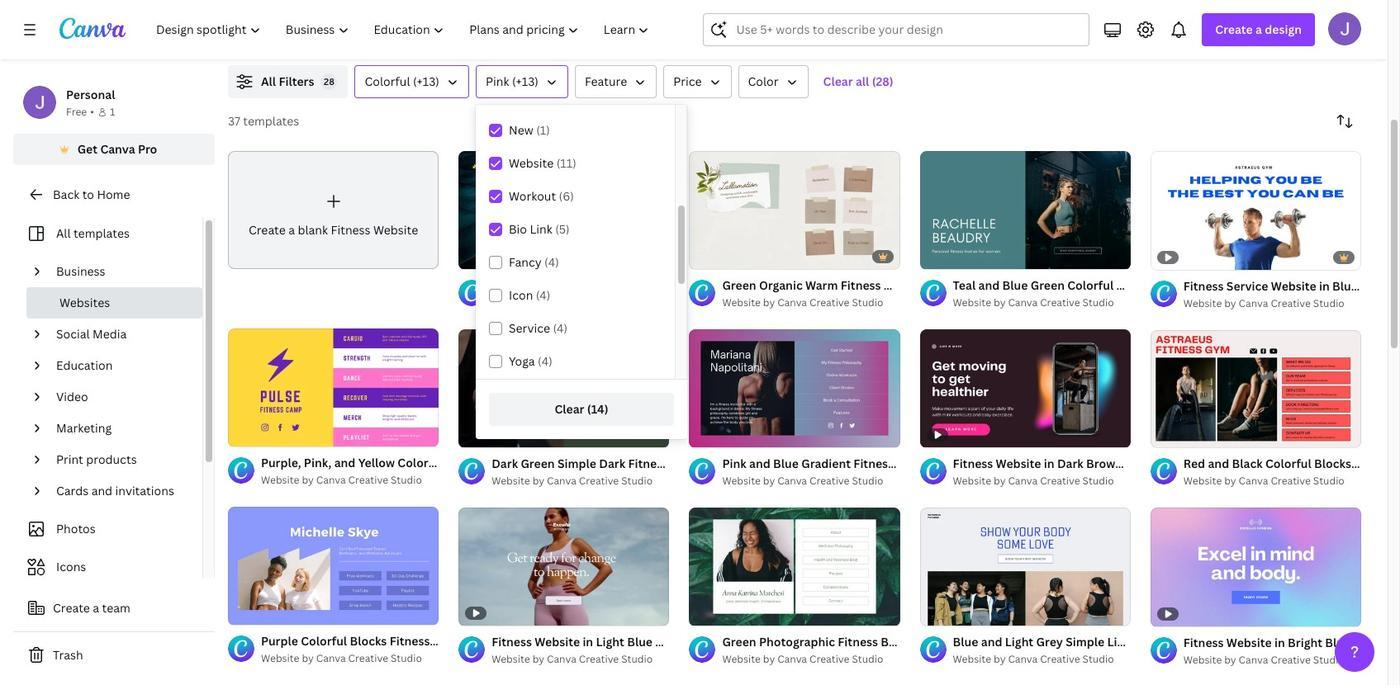 Task type: vqa. For each thing, say whether or not it's contained in the screenshot.


Task type: locate. For each thing, give the bounding box(es) containing it.
green organic warm fitness bio-link website link
[[722, 277, 978, 295]]

trash
[[53, 648, 83, 663]]

link inside the dark green simple dark fitness bio-link website website by canva creative studio
[[694, 456, 718, 472]]

2 light from the left
[[1107, 635, 1136, 650]]

1 of from the top
[[939, 249, 948, 262]]

filters
[[279, 74, 314, 89]]

and for red and black colorful blocks fitness b website by canva creative studio
[[1208, 456, 1229, 472]]

yoga
[[509, 354, 535, 369]]

1 light from the left
[[1005, 635, 1034, 650]]

a for team
[[93, 601, 99, 616]]

pink
[[486, 74, 509, 89], [722, 456, 747, 472], [1158, 456, 1183, 472]]

bio-
[[884, 278, 907, 293], [671, 456, 694, 472], [897, 456, 920, 472], [433, 634, 456, 650], [881, 634, 904, 650]]

create inside button
[[53, 601, 90, 616]]

cards and invitations
[[56, 483, 174, 499]]

by inside bright yellow and black photographic fitness service website website by canva creative studio
[[533, 296, 544, 310]]

2 horizontal spatial in
[[1319, 278, 1330, 294]]

by
[[533, 296, 544, 310], [763, 296, 775, 310], [994, 296, 1006, 310], [1225, 296, 1236, 310], [302, 474, 314, 488], [533, 474, 544, 488], [763, 474, 775, 488], [994, 475, 1006, 489], [1225, 475, 1236, 489], [302, 652, 314, 666], [763, 652, 775, 666], [533, 653, 544, 667], [994, 653, 1006, 667], [1225, 653, 1236, 668]]

a left design
[[1256, 21, 1262, 37]]

cards and invitations link
[[50, 476, 192, 507]]

social
[[56, 326, 90, 342]]

1 horizontal spatial photographic
[[759, 634, 835, 650]]

1 horizontal spatial bright
[[1288, 635, 1323, 651]]

canva inside fitness service website in blue and wh website by canva creative studio
[[1239, 296, 1269, 310]]

all left the filters
[[261, 74, 276, 89]]

1 vertical spatial website by canva creative studio
[[492, 653, 653, 667]]

canva inside fitness website in dark brown neon pink gradients style website by canva creative studio
[[1008, 475, 1038, 489]]

fitness
[[331, 222, 371, 238], [705, 278, 745, 293], [841, 278, 881, 293], [1156, 278, 1197, 293], [1184, 278, 1224, 294], [628, 456, 668, 472], [854, 456, 894, 472], [953, 456, 993, 472], [1354, 456, 1395, 472], [390, 634, 430, 650], [838, 634, 878, 650], [1139, 635, 1179, 650], [1184, 635, 1224, 651]]

canva
[[100, 141, 135, 157], [547, 296, 577, 310], [778, 296, 807, 310], [1008, 296, 1038, 310], [1239, 296, 1269, 310], [316, 474, 346, 488], [547, 474, 577, 488], [778, 474, 807, 488], [1008, 475, 1038, 489], [1239, 475, 1269, 489], [316, 652, 346, 666], [778, 652, 807, 666], [547, 653, 577, 667], [1008, 653, 1038, 667], [1239, 653, 1269, 668]]

0 vertical spatial photographic
[[626, 278, 702, 293]]

all for all filters
[[261, 74, 276, 89]]

workout (6)
[[509, 188, 574, 204]]

create for create a design
[[1216, 21, 1253, 37]]

and inside blue and light grey simple light fitness service website website by canva creative studio
[[981, 635, 1003, 650]]

1 vertical spatial all
[[56, 226, 71, 241]]

0 vertical spatial in
[[1319, 278, 1330, 294]]

education link
[[50, 350, 192, 382]]

templates right 37 at the top of page
[[243, 113, 299, 129]]

link inside pink and blue gradient fitness bio-link website website by canva creative studio
[[920, 456, 943, 472]]

print
[[56, 452, 83, 468]]

fitness inside bright yellow and black photographic fitness service website website by canva creative studio
[[705, 278, 745, 293]]

gradients
[[1185, 456, 1241, 472]]

dark green simple dark fitness bio-link website link
[[492, 455, 766, 473]]

and right 'yellow'
[[568, 278, 590, 293]]

yellow
[[529, 278, 566, 293]]

2 6 from the top
[[950, 607, 956, 619]]

a left team
[[93, 601, 99, 616]]

light right the grey
[[1107, 635, 1136, 650]]

simple right the grey
[[1066, 635, 1105, 650]]

studio inside fitness website in dark brown neon pink gradients style website by canva creative studio
[[1083, 475, 1114, 489]]

2 vertical spatial create
[[53, 601, 90, 616]]

1 horizontal spatial blocks
[[1117, 278, 1154, 293]]

photographic inside green photographic fitness bio-link website website by canva creative studio
[[759, 634, 835, 650]]

0 horizontal spatial all
[[56, 226, 71, 241]]

b
[[1397, 456, 1400, 472]]

0 vertical spatial 1
[[110, 105, 115, 119]]

(4) up 'yellow'
[[545, 254, 559, 270]]

clear left all
[[823, 74, 853, 89]]

1 of 6 link for blue
[[920, 151, 1131, 270]]

0 vertical spatial simple
[[558, 456, 596, 472]]

(4) right yoga
[[538, 354, 552, 369]]

website by canva creative studio link for red and black colorful blocks fitness b
[[1184, 474, 1361, 490]]

0 vertical spatial 6
[[950, 249, 956, 262]]

0 vertical spatial a
[[1256, 21, 1262, 37]]

fitness website in bright blue bright pu website by canva creative studio
[[1184, 635, 1400, 668]]

black right red
[[1232, 456, 1263, 472]]

28
[[324, 75, 334, 88]]

0 horizontal spatial (+13)
[[413, 74, 439, 89]]

green inside "green organic warm fitness bio-link website website by canva creative studio"
[[722, 278, 756, 293]]

2 of from the top
[[939, 607, 948, 619]]

create a blank fitness website element
[[228, 151, 439, 270]]

28 filter options selected element
[[321, 74, 337, 90]]

1 6 from the top
[[950, 249, 956, 262]]

green photographic fitness bio-link website link
[[722, 633, 975, 652]]

black inside bright yellow and black photographic fitness service website website by canva creative studio
[[592, 278, 623, 293]]

print products link
[[50, 444, 192, 476]]

canva inside "red and black colorful blocks fitness b website by canva creative studio"
[[1239, 475, 1269, 489]]

2 1 of 6 link from the top
[[920, 508, 1131, 627]]

bio
[[509, 221, 527, 237]]

social media link
[[50, 319, 192, 350]]

pink inside pink and blue gradient fitness bio-link website website by canva creative studio
[[722, 456, 747, 472]]

2 1 of 6 from the top
[[932, 607, 956, 619]]

fitness website templates image
[[1009, 0, 1361, 45], [1009, 0, 1361, 45]]

website by canva creative studio link for dark green simple dark fitness bio-link website
[[492, 473, 669, 490]]

canva inside purple colorful blocks fitness bio-link website website by canva creative studio
[[316, 652, 346, 666]]

canva inside pink and blue gradient fitness bio-link website website by canva creative studio
[[778, 474, 807, 488]]

None search field
[[703, 13, 1090, 46]]

bio- inside pink and blue gradient fitness bio-link website website by canva creative studio
[[897, 456, 920, 472]]

fitness inside fitness website in bright blue bright pu website by canva creative studio
[[1184, 635, 1224, 651]]

0 horizontal spatial light
[[1005, 635, 1034, 650]]

creative inside green photographic fitness bio-link website website by canva creative studio
[[810, 652, 850, 666]]

create for create a team
[[53, 601, 90, 616]]

1 horizontal spatial create
[[249, 222, 286, 238]]

(4) right icon
[[536, 287, 550, 303]]

1 1 of 6 link from the top
[[920, 151, 1131, 270]]

canva inside blue and light grey simple light fitness service website website by canva creative studio
[[1008, 653, 1038, 667]]

colorful inside purple colorful blocks fitness bio-link website website by canva creative studio
[[301, 634, 347, 650]]

1 (+13) from the left
[[413, 74, 439, 89]]

bright yellow and black photographic fitness service website website by canva creative studio
[[492, 278, 838, 310]]

create left design
[[1216, 21, 1253, 37]]

0 horizontal spatial bright
[[492, 278, 526, 293]]

icon (4)
[[509, 287, 550, 303]]

1 horizontal spatial black
[[1232, 456, 1263, 472]]

0 horizontal spatial simple
[[558, 456, 596, 472]]

0 horizontal spatial create
[[53, 601, 90, 616]]

blue inside teal and blue green colorful blocks fitness service website website by canva creative studio
[[1003, 278, 1028, 293]]

0 horizontal spatial a
[[93, 601, 99, 616]]

by inside fitness website in bright blue bright pu website by canva creative studio
[[1225, 653, 1236, 668]]

website (11)
[[509, 155, 576, 171]]

fitness inside green photographic fitness bio-link website website by canva creative studio
[[838, 634, 878, 650]]

1 vertical spatial simple
[[1066, 635, 1105, 650]]

clear left (14)
[[555, 402, 584, 417]]

clear (14) button
[[489, 393, 674, 426]]

1 horizontal spatial clear
[[823, 74, 853, 89]]

dark for fitness
[[1057, 456, 1084, 472]]

0 vertical spatial 1 of 6
[[932, 249, 956, 262]]

a inside dropdown button
[[1256, 21, 1262, 37]]

and right red
[[1208, 456, 1229, 472]]

1 vertical spatial 6
[[950, 607, 956, 619]]

0 horizontal spatial clear
[[555, 402, 584, 417]]

(+13) down top level navigation element
[[413, 74, 439, 89]]

0 vertical spatial black
[[592, 278, 623, 293]]

1 horizontal spatial (+13)
[[512, 74, 539, 89]]

website by canva creative studio link for blue and light grey simple light fitness service website
[[953, 652, 1131, 669]]

0 vertical spatial of
[[939, 249, 948, 262]]

canva inside the dark green simple dark fitness bio-link website website by canva creative studio
[[547, 474, 577, 488]]

style
[[1243, 456, 1272, 472]]

canva inside get canva pro button
[[100, 141, 135, 157]]

of
[[939, 249, 948, 262], [939, 607, 948, 619]]

1 for teal
[[932, 249, 936, 262]]

1 1 of 6 from the top
[[932, 249, 956, 262]]

0 horizontal spatial in
[[1044, 456, 1055, 472]]

invitations
[[115, 483, 174, 499]]

feature button
[[575, 65, 657, 98]]

pink and blue gradient fitness bio-link website link
[[722, 455, 991, 473]]

(+13) inside button
[[512, 74, 539, 89]]

purple colorful blocks fitness bio-link website link
[[261, 633, 527, 651]]

2 vertical spatial blocks
[[350, 634, 387, 650]]

teal and blue green colorful blocks fitness service website image
[[920, 151, 1131, 270]]

service (4)
[[509, 321, 568, 336]]

get canva pro
[[77, 141, 157, 157]]

(+13) for pink (+13)
[[512, 74, 539, 89]]

service
[[748, 278, 790, 293], [1199, 278, 1241, 293], [1227, 278, 1269, 294], [509, 321, 550, 336], [1182, 635, 1223, 650]]

color button
[[738, 65, 808, 98]]

a inside button
[[93, 601, 99, 616]]

create left blank
[[249, 222, 286, 238]]

clear inside button
[[555, 402, 584, 417]]

personal
[[66, 87, 115, 102]]

1 horizontal spatial pink
[[722, 456, 747, 472]]

0 vertical spatial templates
[[243, 113, 299, 129]]

blue
[[1003, 278, 1028, 293], [1333, 278, 1358, 294], [773, 456, 799, 472], [953, 635, 978, 650], [1325, 635, 1351, 651]]

by inside green photographic fitness bio-link website website by canva creative studio
[[763, 652, 775, 666]]

bio- inside the dark green simple dark fitness bio-link website website by canva creative studio
[[671, 456, 694, 472]]

1 horizontal spatial all
[[261, 74, 276, 89]]

website by canva creative studio link for fitness website in bright blue bright pu
[[1184, 653, 1361, 669]]

0 horizontal spatial blocks
[[350, 634, 387, 650]]

pink and blue gradient fitness bio-link website image
[[689, 329, 900, 448]]

1 vertical spatial black
[[1232, 456, 1263, 472]]

blocks inside purple colorful blocks fitness bio-link website website by canva creative studio
[[350, 634, 387, 650]]

yoga (4)
[[509, 354, 552, 369]]

and left the grey
[[981, 635, 1003, 650]]

and left 'wh'
[[1361, 278, 1382, 294]]

2 horizontal spatial a
[[1256, 21, 1262, 37]]

create inside dropdown button
[[1216, 21, 1253, 37]]

0 horizontal spatial website by canva creative studio
[[261, 474, 422, 488]]

to
[[82, 187, 94, 202]]

0 horizontal spatial templates
[[73, 226, 130, 241]]

(4) down 'yellow'
[[553, 321, 568, 336]]

top level navigation element
[[145, 13, 664, 46]]

(28)
[[872, 74, 894, 89]]

1 vertical spatial photographic
[[759, 634, 835, 650]]

0 vertical spatial blocks
[[1117, 278, 1154, 293]]

pink inside button
[[486, 74, 509, 89]]

and left gradient on the right of page
[[749, 456, 771, 472]]

colorful inside 'button'
[[365, 74, 410, 89]]

0 vertical spatial create
[[1216, 21, 1253, 37]]

in inside fitness website in bright blue bright pu website by canva creative studio
[[1275, 635, 1285, 651]]

1
[[110, 105, 115, 119], [932, 249, 936, 262], [932, 607, 936, 619]]

1 horizontal spatial website by canva creative studio
[[492, 653, 653, 667]]

all for all templates
[[56, 226, 71, 241]]

studio inside "green organic warm fitness bio-link website website by canva creative studio"
[[852, 296, 883, 310]]

2 vertical spatial in
[[1275, 635, 1285, 651]]

1 horizontal spatial dark
[[599, 456, 625, 472]]

purple colorful blocks fitness bio-link website website by canva creative studio
[[261, 634, 527, 666]]

website by canva creative studio link
[[492, 295, 669, 311], [722, 295, 900, 311], [953, 295, 1131, 311], [1184, 295, 1361, 312], [261, 473, 439, 489], [492, 473, 669, 490], [722, 473, 900, 490], [953, 474, 1131, 490], [1184, 474, 1361, 490], [261, 651, 439, 668], [722, 652, 900, 668], [492, 652, 669, 669], [953, 652, 1131, 669], [1184, 653, 1361, 669]]

all templates
[[56, 226, 130, 241]]

green photographic fitness bio-link website image
[[689, 508, 900, 626]]

in for fitness website in dark brown neon pink gradients style
[[1044, 456, 1055, 472]]

pink for pink and blue gradient fitness bio-link website website by canva creative studio
[[722, 456, 747, 472]]

green organic warm fitness bio-link website website by canva creative studio
[[722, 278, 978, 310]]

create a design button
[[1202, 13, 1315, 46]]

website by canva creative studio link for pink and blue gradient fitness bio-link website
[[722, 473, 900, 490]]

create a team
[[53, 601, 130, 616]]

0 vertical spatial all
[[261, 74, 276, 89]]

(4) for yoga (4)
[[538, 354, 552, 369]]

back to home
[[53, 187, 130, 202]]

1 vertical spatial 1
[[932, 249, 936, 262]]

templates down back to home
[[73, 226, 130, 241]]

creative inside fitness website in bright blue bright pu website by canva creative studio
[[1271, 653, 1311, 668]]

1 vertical spatial templates
[[73, 226, 130, 241]]

home
[[97, 187, 130, 202]]

and inside "red and black colorful blocks fitness b website by canva creative studio"
[[1208, 456, 1229, 472]]

and inside pink and blue gradient fitness bio-link website website by canva creative studio
[[749, 456, 771, 472]]

2 horizontal spatial blocks
[[1314, 456, 1352, 472]]

(1)
[[536, 122, 550, 138]]

black right 'yellow'
[[592, 278, 623, 293]]

studio inside "red and black colorful blocks fitness b website by canva creative studio"
[[1313, 475, 1345, 489]]

colorful inside "red and black colorful blocks fitness b website by canva creative studio"
[[1266, 456, 1312, 472]]

1 vertical spatial of
[[939, 607, 948, 619]]

1 vertical spatial 1 of 6 link
[[920, 508, 1131, 627]]

(+13)
[[413, 74, 439, 89], [512, 74, 539, 89]]

0 vertical spatial 1 of 6 link
[[920, 151, 1131, 270]]

fancy (4)
[[509, 254, 559, 270]]

photos
[[56, 521, 96, 537]]

colorful inside teal and blue green colorful blocks fitness service website website by canva creative studio
[[1068, 278, 1114, 293]]

link inside "green organic warm fitness bio-link website website by canva creative studio"
[[907, 278, 930, 293]]

pink for pink (+13)
[[486, 74, 509, 89]]

(+13) up new (1)
[[512, 74, 539, 89]]

clear
[[823, 74, 853, 89], [555, 402, 584, 417]]

1 vertical spatial 1 of 6
[[932, 607, 956, 619]]

1 vertical spatial in
[[1044, 456, 1055, 472]]

1 horizontal spatial templates
[[243, 113, 299, 129]]

purple colorful blocks fitness bio-link website image
[[228, 507, 439, 626]]

blue inside fitness website in bright blue bright pu website by canva creative studio
[[1325, 635, 1351, 651]]

clear inside button
[[823, 74, 853, 89]]

dark inside fitness website in dark brown neon pink gradients style website by canva creative studio
[[1057, 456, 1084, 472]]

website by canva creative studio link for fitness website in dark brown neon pink gradients style
[[953, 474, 1131, 490]]

service inside fitness service website in blue and wh website by canva creative studio
[[1227, 278, 1269, 294]]

1 horizontal spatial simple
[[1066, 635, 1105, 650]]

1 vertical spatial blocks
[[1314, 456, 1352, 472]]

create down icons on the bottom of page
[[53, 601, 90, 616]]

by inside fitness website in dark brown neon pink gradients style website by canva creative studio
[[994, 475, 1006, 489]]

2 vertical spatial 1
[[932, 607, 936, 619]]

all templates link
[[23, 218, 192, 249]]

clear for clear all (28)
[[823, 74, 853, 89]]

2 horizontal spatial create
[[1216, 21, 1253, 37]]

link inside green photographic fitness bio-link website website by canva creative studio
[[904, 634, 927, 650]]

2 vertical spatial a
[[93, 601, 99, 616]]

creative inside "green organic warm fitness bio-link website website by canva creative studio"
[[810, 296, 850, 310]]

in inside fitness website in dark brown neon pink gradients style website by canva creative studio
[[1044, 456, 1055, 472]]

light
[[1005, 635, 1034, 650], [1107, 635, 1136, 650]]

2 horizontal spatial pink
[[1158, 456, 1183, 472]]

all down back
[[56, 226, 71, 241]]

gradient
[[802, 456, 851, 472]]

by inside fitness service website in blue and wh website by canva creative studio
[[1225, 296, 1236, 310]]

1 horizontal spatial in
[[1275, 635, 1285, 651]]

clear (14)
[[555, 402, 608, 417]]

free •
[[66, 105, 94, 119]]

black
[[592, 278, 623, 293], [1232, 456, 1263, 472]]

website
[[509, 155, 554, 171], [373, 222, 418, 238], [792, 278, 838, 293], [933, 278, 978, 293], [1244, 278, 1289, 293], [1271, 278, 1317, 294], [492, 296, 530, 310], [722, 296, 761, 310], [953, 296, 991, 310], [1184, 296, 1222, 310], [720, 456, 766, 472], [946, 456, 991, 472], [996, 456, 1041, 472], [261, 474, 299, 488], [492, 474, 530, 488], [722, 474, 761, 488], [953, 475, 991, 489], [1184, 475, 1222, 489], [482, 634, 527, 650], [930, 634, 975, 650], [1226, 635, 1271, 650], [1227, 635, 1272, 651], [261, 652, 299, 666], [722, 652, 761, 666], [492, 653, 530, 667], [953, 653, 991, 667], [1184, 653, 1222, 668]]

1 horizontal spatial a
[[289, 222, 295, 238]]

0 horizontal spatial pink
[[486, 74, 509, 89]]

by inside teal and blue green colorful blocks fitness service website website by canva creative studio
[[994, 296, 1006, 310]]

1 vertical spatial clear
[[555, 402, 584, 417]]

and right the teal
[[979, 278, 1000, 293]]

1 horizontal spatial light
[[1107, 635, 1136, 650]]

light left the grey
[[1005, 635, 1034, 650]]

0 vertical spatial clear
[[823, 74, 853, 89]]

1 vertical spatial create
[[249, 222, 286, 238]]

0 horizontal spatial black
[[592, 278, 623, 293]]

workout
[[509, 188, 556, 204]]

(14)
[[587, 402, 608, 417]]

green photographic fitness bio-link website website by canva creative studio
[[722, 634, 975, 666]]

a left blank
[[289, 222, 295, 238]]

0 horizontal spatial photographic
[[626, 278, 702, 293]]

and for pink and blue gradient fitness bio-link website website by canva creative studio
[[749, 456, 771, 472]]

and right cards
[[91, 483, 112, 499]]

blue and light grey simple light fitness service website image
[[920, 508, 1131, 627]]

simple down clear (14) button
[[558, 456, 596, 472]]

creative inside bright yellow and black photographic fitness service website website by canva creative studio
[[579, 296, 619, 310]]

teal
[[953, 278, 976, 293]]

in
[[1319, 278, 1330, 294], [1044, 456, 1055, 472], [1275, 635, 1285, 651]]

1 vertical spatial a
[[289, 222, 295, 238]]

back to home link
[[13, 178, 215, 211]]

2 horizontal spatial dark
[[1057, 456, 1084, 472]]

fitness service website in blue and wh website by canva creative studio
[[1184, 278, 1400, 310]]

•
[[90, 105, 94, 119]]

(+13) inside 'button'
[[413, 74, 439, 89]]

2 (+13) from the left
[[512, 74, 539, 89]]

pink inside fitness website in dark brown neon pink gradients style website by canva creative studio
[[1158, 456, 1183, 472]]

of for blue and light grey simple light fitness service website
[[939, 607, 948, 619]]



Task type: describe. For each thing, give the bounding box(es) containing it.
studio inside purple colorful blocks fitness bio-link website website by canva creative studio
[[391, 652, 422, 666]]

green organic warm fitness bio-link website image
[[689, 151, 900, 270]]

dark for dark
[[599, 456, 625, 472]]

Search search field
[[736, 14, 1079, 45]]

a for blank
[[289, 222, 295, 238]]

creative inside blue and light grey simple light fitness service website website by canva creative studio
[[1040, 653, 1080, 667]]

service inside blue and light grey simple light fitness service website website by canva creative studio
[[1182, 635, 1223, 650]]

feature
[[585, 74, 627, 89]]

create for create a blank fitness website
[[249, 222, 286, 238]]

color
[[748, 74, 779, 89]]

bright yellow and black photographic fitness service website image
[[459, 151, 669, 270]]

(5)
[[555, 221, 570, 237]]

studio inside the dark green simple dark fitness bio-link website website by canva creative studio
[[621, 474, 653, 488]]

fitness inside "red and black colorful blocks fitness b website by canva creative studio"
[[1354, 456, 1395, 472]]

37 templates
[[228, 113, 299, 129]]

business link
[[50, 256, 192, 287]]

website by canva creative studio link for purple colorful blocks fitness bio-link website
[[261, 651, 439, 668]]

print products
[[56, 452, 137, 468]]

in for fitness website in bright blue bright pu
[[1275, 635, 1285, 651]]

grey
[[1036, 635, 1063, 650]]

link inside purple colorful blocks fitness bio-link website website by canva creative studio
[[456, 634, 479, 650]]

business
[[56, 264, 105, 279]]

price
[[673, 74, 702, 89]]

canva inside teal and blue green colorful blocks fitness service website website by canva creative studio
[[1008, 296, 1038, 310]]

creative inside fitness website in dark brown neon pink gradients style website by canva creative studio
[[1040, 475, 1080, 489]]

fancy
[[509, 254, 542, 270]]

fitness inside the dark green simple dark fitness bio-link website website by canva creative studio
[[628, 456, 668, 472]]

Sort by button
[[1328, 105, 1361, 138]]

simple inside the dark green simple dark fitness bio-link website website by canva creative studio
[[558, 456, 596, 472]]

education
[[56, 358, 113, 373]]

fitness inside teal and blue green colorful blocks fitness service website website by canva creative studio
[[1156, 278, 1197, 293]]

pro
[[138, 141, 157, 157]]

website by canva creative studio link for green photographic fitness bio-link website
[[722, 652, 900, 668]]

wh
[[1385, 278, 1400, 294]]

1 of 6 for blue
[[932, 607, 956, 619]]

fitness inside blue and light grey simple light fitness service website website by canva creative studio
[[1139, 635, 1179, 650]]

warm
[[805, 278, 838, 293]]

clear all (28) button
[[815, 65, 902, 98]]

studio inside fitness service website in blue and wh website by canva creative studio
[[1313, 296, 1345, 310]]

and for blue and light grey simple light fitness service website website by canva creative studio
[[981, 635, 1003, 650]]

by inside "red and black colorful blocks fitness b website by canva creative studio"
[[1225, 475, 1236, 489]]

fitness inside pink and blue gradient fitness bio-link website website by canva creative studio
[[854, 456, 894, 472]]

(4) for icon (4)
[[536, 287, 550, 303]]

dark green simple dark fitness bio-link website image
[[459, 329, 669, 448]]

and inside fitness service website in blue and wh website by canva creative studio
[[1361, 278, 1382, 294]]

create a blank fitness website link
[[228, 151, 439, 270]]

all
[[856, 74, 869, 89]]

brown
[[1086, 456, 1123, 472]]

canva inside green photographic fitness bio-link website website by canva creative studio
[[778, 652, 807, 666]]

icons
[[56, 559, 86, 575]]

green inside the dark green simple dark fitness bio-link website website by canva creative studio
[[521, 456, 555, 472]]

website by canva creative studio link for green organic warm fitness bio-link website
[[722, 295, 900, 311]]

green inside teal and blue green colorful blocks fitness service website website by canva creative studio
[[1031, 278, 1065, 293]]

(4) for fancy (4)
[[545, 254, 559, 270]]

photographic inside bright yellow and black photographic fitness service website website by canva creative studio
[[626, 278, 702, 293]]

by inside "green organic warm fitness bio-link website website by canva creative studio"
[[763, 296, 775, 310]]

blue and light grey simple light fitness service website website by canva creative studio
[[953, 635, 1271, 667]]

pink (+13) button
[[476, 65, 568, 98]]

website inside "red and black colorful blocks fitness b website by canva creative studio"
[[1184, 475, 1222, 489]]

purple
[[261, 634, 298, 650]]

create a design
[[1216, 21, 1302, 37]]

websites
[[59, 295, 110, 311]]

get canva pro button
[[13, 134, 215, 165]]

(6)
[[559, 188, 574, 204]]

1 of 6 link for light
[[920, 508, 1131, 627]]

templates for all templates
[[73, 226, 130, 241]]

purple, pink, and yellow colorful blocks fitness bio-link website image
[[228, 329, 439, 448]]

trash link
[[13, 639, 215, 672]]

studio inside teal and blue green colorful blocks fitness service website website by canva creative studio
[[1083, 296, 1114, 310]]

0 vertical spatial website by canva creative studio
[[261, 474, 422, 488]]

of for teal and blue green colorful blocks fitness service website
[[939, 249, 948, 262]]

black inside "red and black colorful blocks fitness b website by canva creative studio"
[[1232, 456, 1263, 472]]

clear for clear (14)
[[555, 402, 584, 417]]

back
[[53, 187, 79, 202]]

2 horizontal spatial bright
[[1354, 635, 1388, 651]]

free
[[66, 105, 87, 119]]

studio inside bright yellow and black photographic fitness service website website by canva creative studio
[[621, 296, 653, 310]]

fitness website in bright blue bright pu link
[[1184, 634, 1400, 653]]

creative inside purple colorful blocks fitness bio-link website website by canva creative studio
[[348, 652, 388, 666]]

bio link (5)
[[509, 221, 570, 237]]

red and black colorful blocks fitness b link
[[1184, 456, 1400, 474]]

blue inside blue and light grey simple light fitness service website website by canva creative studio
[[953, 635, 978, 650]]

create a blank fitness website
[[249, 222, 418, 238]]

6 for teal
[[950, 249, 956, 262]]

creative inside the dark green simple dark fitness bio-link website website by canva creative studio
[[579, 474, 619, 488]]

pu
[[1391, 635, 1400, 651]]

fitness inside purple colorful blocks fitness bio-link website website by canva creative studio
[[390, 634, 430, 650]]

by inside the dark green simple dark fitness bio-link website website by canva creative studio
[[533, 474, 544, 488]]

creative inside "red and black colorful blocks fitness b website by canva creative studio"
[[1271, 475, 1311, 489]]

creative inside teal and blue green colorful blocks fitness service website website by canva creative studio
[[1040, 296, 1080, 310]]

website by canva creative studio link for teal and blue green colorful blocks fitness service website
[[953, 295, 1131, 311]]

and for cards and invitations
[[91, 483, 112, 499]]

fitness inside fitness service website in blue and wh website by canva creative studio
[[1184, 278, 1224, 294]]

in inside fitness service website in blue and wh website by canva creative studio
[[1319, 278, 1330, 294]]

new
[[509, 122, 533, 138]]

blank
[[298, 222, 328, 238]]

video link
[[50, 382, 192, 413]]

service inside teal and blue green colorful blocks fitness service website website by canva creative studio
[[1199, 278, 1241, 293]]

1 for blue
[[932, 607, 936, 619]]

website by canva creative studio link for bright yellow and black photographic fitness service website
[[492, 295, 669, 311]]

fitness inside fitness website in dark brown neon pink gradients style website by canva creative studio
[[953, 456, 993, 472]]

blue inside fitness service website in blue and wh website by canva creative studio
[[1333, 278, 1358, 294]]

studio inside blue and light grey simple light fitness service website website by canva creative studio
[[1083, 653, 1114, 667]]

green inside green photographic fitness bio-link website website by canva creative studio
[[722, 634, 756, 650]]

by inside pink and blue gradient fitness bio-link website website by canva creative studio
[[763, 474, 775, 488]]

fitness inside "green organic warm fitness bio-link website website by canva creative studio"
[[841, 278, 881, 293]]

simple inside blue and light grey simple light fitness service website website by canva creative studio
[[1066, 635, 1105, 650]]

templates for 37 templates
[[243, 113, 299, 129]]

studio inside fitness website in bright blue bright pu website by canva creative studio
[[1313, 653, 1345, 668]]

icon
[[509, 287, 533, 303]]

pink (+13)
[[486, 74, 539, 89]]

creative inside pink and blue gradient fitness bio-link website website by canva creative studio
[[810, 474, 850, 488]]

canva inside bright yellow and black photographic fitness service website website by canva creative studio
[[547, 296, 577, 310]]

studio inside pink and blue gradient fitness bio-link website website by canva creative studio
[[852, 474, 883, 488]]

bio- inside green photographic fitness bio-link website website by canva creative studio
[[881, 634, 904, 650]]

marketing
[[56, 421, 112, 436]]

0 horizontal spatial dark
[[492, 456, 518, 472]]

blue and light grey simple light fitness service website link
[[953, 634, 1271, 652]]

icons link
[[23, 552, 192, 583]]

get
[[77, 141, 98, 157]]

1 of 6 for teal
[[932, 249, 956, 262]]

jacob simon image
[[1328, 12, 1361, 45]]

create a team button
[[13, 592, 215, 625]]

dark green simple dark fitness bio-link website website by canva creative studio
[[492, 456, 766, 488]]

canva inside fitness website in bright blue bright pu website by canva creative studio
[[1239, 653, 1269, 668]]

bio- inside "green organic warm fitness bio-link website website by canva creative studio"
[[884, 278, 907, 293]]

red and black colorful blocks fitness bio-link website image
[[1151, 330, 1361, 448]]

bright yellow and black photographic fitness service website link
[[492, 277, 838, 295]]

fitness service website in blue and wh link
[[1184, 277, 1400, 295]]

new (1)
[[509, 122, 550, 138]]

blue inside pink and blue gradient fitness bio-link website website by canva creative studio
[[773, 456, 799, 472]]

(+13) for colorful (+13)
[[413, 74, 439, 89]]

social media
[[56, 326, 127, 342]]

products
[[86, 452, 137, 468]]

by inside blue and light grey simple light fitness service website website by canva creative studio
[[994, 653, 1006, 667]]

creative inside fitness service website in blue and wh website by canva creative studio
[[1271, 296, 1311, 310]]

and for teal and blue green colorful blocks fitness service website website by canva creative studio
[[979, 278, 1000, 293]]

colorful (+13)
[[365, 74, 439, 89]]

service inside bright yellow and black photographic fitness service website website by canva creative studio
[[748, 278, 790, 293]]

blocks inside "red and black colorful blocks fitness b website by canva creative studio"
[[1314, 456, 1352, 472]]

red and black colorful blocks fitness b website by canva creative studio
[[1184, 456, 1400, 489]]

blocks inside teal and blue green colorful blocks fitness service website website by canva creative studio
[[1117, 278, 1154, 293]]

bright inside bright yellow and black photographic fitness service website website by canva creative studio
[[492, 278, 526, 293]]

by inside purple colorful blocks fitness bio-link website website by canva creative studio
[[302, 652, 314, 666]]

website by canva creative studio link for fitness service website in blue and wh
[[1184, 295, 1361, 312]]

price button
[[664, 65, 732, 98]]

media
[[93, 326, 127, 342]]

and inside bright yellow and black photographic fitness service website website by canva creative studio
[[568, 278, 590, 293]]

6 for blue
[[950, 607, 956, 619]]

studio inside green photographic fitness bio-link website website by canva creative studio
[[852, 652, 883, 666]]

canva inside "green organic warm fitness bio-link website website by canva creative studio"
[[778, 296, 807, 310]]

bio- inside purple colorful blocks fitness bio-link website website by canva creative studio
[[433, 634, 456, 650]]

(4) for service (4)
[[553, 321, 568, 336]]

video
[[56, 389, 88, 405]]

photos link
[[23, 514, 192, 545]]

a for design
[[1256, 21, 1262, 37]]

clear all (28)
[[823, 74, 894, 89]]



